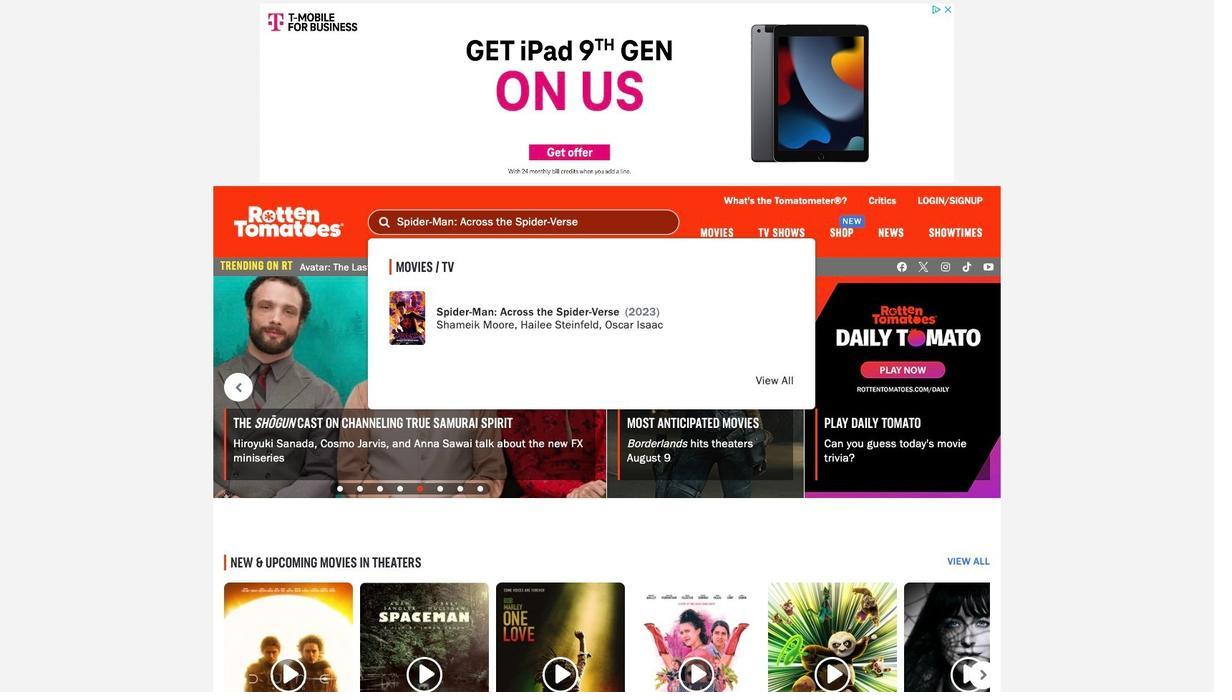 Task type: describe. For each thing, give the bounding box(es) containing it.
navigation bar element
[[213, 186, 1001, 258]]



